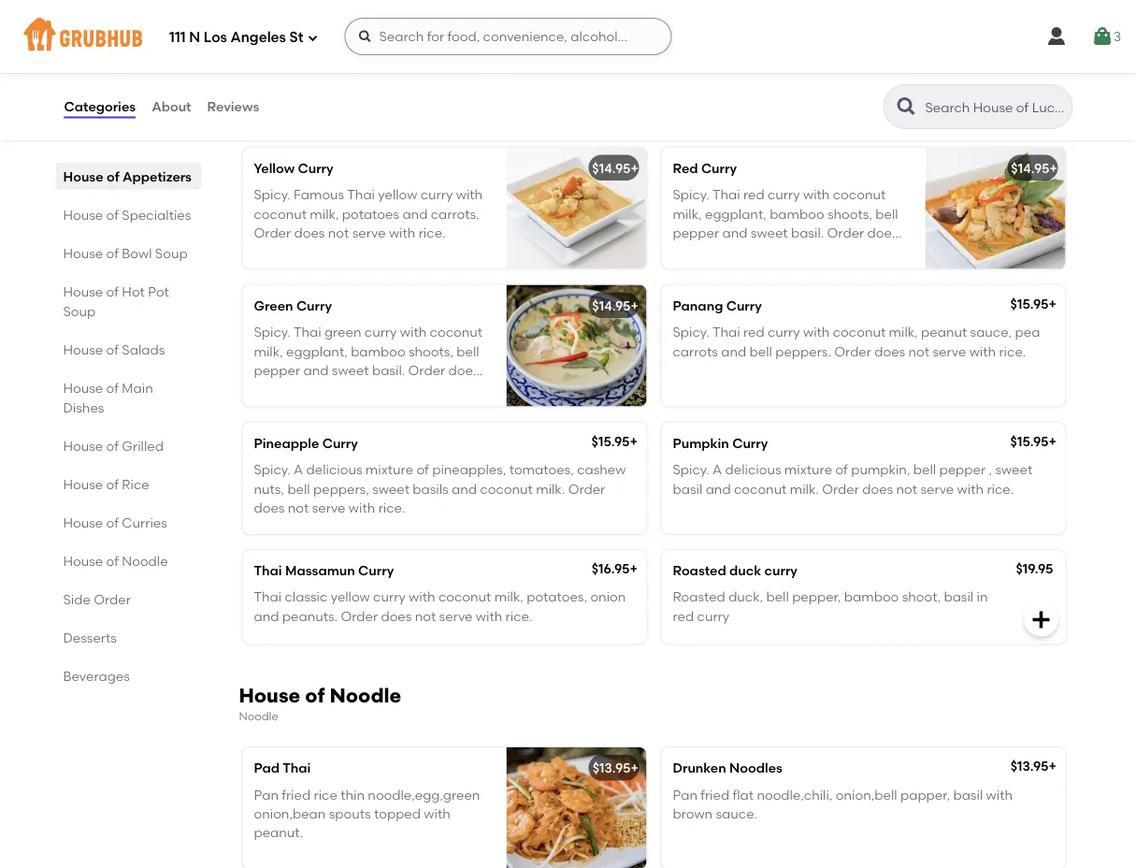 Task type: locate. For each thing, give the bounding box(es) containing it.
1 horizontal spatial yellow
[[378, 187, 418, 203]]

milk, inside spicy. thai red curry with coconut milk, eggplant, bamboo shoots, bell pepper and sweet basil. order does not serve with rice.
[[673, 206, 702, 222]]

$15.95 + for spicy. a delicious mixture of pumpkin, bell pepper , sweet basil and coconut milk. order does not serve with rice.
[[1011, 433, 1057, 449]]

and down pineapples,
[[452, 481, 477, 497]]

$14.95
[[593, 160, 631, 176], [1012, 160, 1050, 176], [593, 298, 631, 314]]

with inside pan fried rice thin noodle,egg,green onion,bean spouts topped with peanut.
[[424, 806, 451, 822]]

yellow inside spicy. famous thai yellow curry with coconut milk, potatoes and carrots. order does not serve with rice.
[[378, 187, 418, 203]]

of for house of specialties
[[106, 207, 119, 223]]

0 horizontal spatial fried
[[282, 787, 311, 803]]

0 horizontal spatial yellow
[[331, 589, 370, 605]]

brown down 'bbq'
[[282, 9, 322, 25]]

rice. inside spicy. a delicious mixture of pineapples, tomatoes, cashew nuts, bell peppers, sweet basils and coconut milk. order does not serve with rice.
[[379, 500, 406, 516]]

mixture for coconut
[[785, 462, 833, 478]]

0 vertical spatial yellow
[[378, 187, 418, 203]]

pepper inside spicy. thai green curry with coconut milk, eggplant, bamboo shoots, bell pepper and sweet basil. order does not serve with rice.
[[254, 362, 300, 378]]

2 delicious from the left
[[726, 462, 782, 478]]

0 horizontal spatial delicious
[[306, 462, 363, 478]]

$15.95 for spicy. a delicious mixture of pineapples, tomatoes, cashew nuts, bell peppers, sweet basils and coconut milk. order does not serve with rice.
[[592, 433, 630, 449]]

yellow down thai massamun curry
[[331, 589, 370, 605]]

of left rice
[[106, 476, 119, 492]]

curry up peppers,
[[322, 435, 358, 451]]

red curry
[[673, 160, 737, 176]]

sweet up panang curry
[[751, 225, 788, 241]]

pepper,
[[793, 589, 842, 605]]

house up the house of main dishes
[[63, 342, 103, 357]]

0 vertical spatial soup
[[155, 245, 188, 261]]

2 vertical spatial noodle
[[239, 710, 278, 723]]

curry for panang curry
[[727, 298, 762, 314]]

delicious
[[306, 462, 363, 478], [726, 462, 782, 478]]

house of main dishes tab
[[63, 378, 194, 417]]

1 vertical spatial pepper
[[254, 362, 300, 378]]

0 vertical spatial noodle
[[122, 553, 168, 569]]

flat
[[733, 787, 754, 803]]

1 vertical spatial red
[[744, 324, 765, 340]]

milk, inside spicy. thai green curry with coconut milk, eggplant, bamboo shoots, bell pepper and sweet basil. order does not serve with rice.
[[254, 343, 283, 359]]

pad thai image
[[507, 748, 647, 868]]

house of noodle noodle
[[239, 684, 402, 723]]

noodle,chili,
[[757, 787, 833, 803]]

2 horizontal spatial bamboo
[[845, 589, 899, 605]]

house for house of curries
[[63, 515, 103, 531]]

basil down pumpkin
[[673, 481, 703, 497]]

of up the house of bowl soup
[[106, 207, 119, 223]]

roasted for roasted duck, bell pepper, bamboo shoot, basil in red curry
[[673, 589, 726, 605]]

1 vertical spatial brown
[[673, 806, 713, 822]]

and left carrots.
[[403, 206, 428, 222]]

red for red bbq pork over fried rice with onions, tomato and brown sauce
[[254, 0, 279, 6]]

shoots,
[[828, 206, 873, 222], [409, 343, 454, 359]]

bamboo inside spicy. thai red curry with coconut milk, eggplant, bamboo shoots, bell pepper and sweet basil. order does not serve with rice.
[[770, 206, 825, 222]]

pepper down red curry
[[673, 225, 720, 241]]

spicy. a delicious mixture of pineapples, tomatoes, cashew nuts, bell peppers, sweet basils and coconut milk. order does not serve with rice.
[[254, 462, 626, 516]]

of up pad thai
[[305, 684, 325, 708]]

0 vertical spatial red
[[744, 187, 765, 203]]

house up side
[[63, 553, 103, 569]]

house inside house of curries curries come with rice
[[239, 84, 301, 107]]

3 button
[[1092, 20, 1122, 53]]

of inside house of curries curries come with rice
[[305, 84, 325, 107]]

a inside spicy. a delicious mixture of pineapples, tomatoes, cashew nuts, bell peppers, sweet basils and coconut milk. order does not serve with rice.
[[294, 462, 303, 478]]

sweet left basils
[[373, 481, 410, 497]]

1 vertical spatial soup
[[63, 303, 96, 319]]

delicious down pumpkin curry
[[726, 462, 782, 478]]

yellow
[[378, 187, 418, 203], [331, 589, 370, 605]]

serve
[[352, 225, 386, 241], [697, 244, 731, 260], [933, 343, 967, 359], [278, 381, 312, 397], [921, 481, 955, 497], [312, 500, 346, 516], [439, 608, 473, 624]]

of left pumpkin,
[[836, 462, 848, 478]]

1 vertical spatial shoots,
[[409, 343, 454, 359]]

fried
[[375, 0, 404, 6], [282, 787, 311, 803], [701, 787, 730, 803]]

curry
[[298, 160, 334, 176], [702, 160, 737, 176], [296, 298, 332, 314], [727, 298, 762, 314], [322, 435, 358, 451], [733, 435, 768, 451], [358, 563, 394, 578]]

of up house of noodle
[[106, 515, 119, 531]]

$14.95 +
[[593, 160, 639, 176], [1012, 160, 1058, 176], [593, 298, 639, 314]]

1 vertical spatial curries
[[239, 110, 278, 123]]

$13.95 +
[[1011, 758, 1057, 774], [593, 760, 639, 776]]

thai inside the spicy. thai red curry with coconut milk, peanut sauce, pea carrots and bell peppers. order does not serve with rice.
[[713, 324, 741, 340]]

1 horizontal spatial milk.
[[790, 481, 819, 497]]

house inside 'tab'
[[63, 438, 103, 454]]

thai right pad
[[283, 760, 311, 776]]

house up pad
[[239, 684, 301, 708]]

delicious for pumpkin curry
[[726, 462, 782, 478]]

$14.95 + for spicy. thai red curry with coconut milk, eggplant, bamboo shoots, bell pepper and sweet basil. order does not serve with rice.
[[593, 160, 639, 176]]

fried inside pan fried flat noodle,chili, onion,bell papper, basil with brown sauce.
[[701, 787, 730, 803]]

and up the angeles
[[254, 9, 279, 25]]

duck
[[730, 563, 762, 578]]

spicy. down "green"
[[254, 324, 291, 340]]

of
[[305, 84, 325, 107], [107, 168, 119, 184], [106, 207, 119, 223], [106, 245, 119, 261], [106, 283, 119, 299], [106, 342, 119, 357], [106, 380, 119, 396], [106, 438, 119, 454], [417, 462, 429, 478], [836, 462, 848, 478], [106, 476, 119, 492], [106, 515, 119, 531], [106, 553, 119, 569], [305, 684, 325, 708]]

basil left in
[[944, 589, 974, 605]]

coconut inside the spicy. thai red curry with coconut milk, peanut sauce, pea carrots and bell peppers. order does not serve with rice.
[[833, 324, 886, 340]]

2 vertical spatial red
[[673, 608, 694, 624]]

basil. inside spicy. thai green curry with coconut milk, eggplant, bamboo shoots, bell pepper and sweet basil. order does not serve with rice.
[[372, 362, 405, 378]]

spicy.
[[254, 187, 291, 203], [673, 187, 710, 203], [254, 324, 291, 340], [673, 324, 710, 340], [254, 462, 291, 478], [673, 462, 710, 478]]

0 horizontal spatial shoots,
[[409, 343, 454, 359]]

sauce.
[[716, 806, 758, 822]]

spicy. for spicy. a delicious mixture of pineapples, tomatoes, cashew nuts, bell peppers, sweet basils and coconut milk. order does not serve with rice.
[[254, 462, 291, 478]]

shoots, for spicy. thai green curry with coconut milk, eggplant, bamboo shoots, bell pepper and sweet basil. order does not serve with rice.
[[409, 343, 454, 359]]

$14.95 + left red curry
[[593, 160, 639, 176]]

1 horizontal spatial noodle
[[239, 710, 278, 723]]

thai inside spicy. thai red curry with coconut milk, eggplant, bamboo shoots, bell pepper and sweet basil. order does not serve with rice.
[[713, 187, 741, 203]]

$15.95
[[1011, 296, 1049, 312], [592, 433, 630, 449], [1011, 433, 1049, 449]]

Search House of Luck Thai BBQ search field
[[924, 98, 1067, 116]]

1 horizontal spatial shoots,
[[828, 206, 873, 222]]

$15.95 for spicy. thai red curry with coconut milk, peanut sauce, pea carrots and bell peppers. order does not serve with rice.
[[1011, 296, 1049, 312]]

spicy. inside spicy. thai green curry with coconut milk, eggplant, bamboo shoots, bell pepper and sweet basil. order does not serve with rice.
[[254, 324, 291, 340]]

and left peanuts.
[[254, 608, 279, 624]]

1 vertical spatial basil
[[944, 589, 974, 605]]

does inside spicy. a delicious mixture of pumpkin, bell pepper , sweet basil and coconut milk. order does not serve with rice.
[[863, 481, 894, 497]]

fried left the flat
[[701, 787, 730, 803]]

thai down the green curry
[[294, 324, 321, 340]]

1 horizontal spatial svg image
[[1092, 25, 1114, 48]]

basil for roasted duck, bell pepper, bamboo shoot, basil in red curry
[[944, 589, 974, 605]]

1 vertical spatial red
[[673, 160, 698, 176]]

house of salads tab
[[63, 340, 194, 359]]

mixture left pumpkin,
[[785, 462, 833, 478]]

0 vertical spatial pepper
[[673, 225, 720, 241]]

basil right papper,
[[954, 787, 984, 803]]

noodle
[[122, 553, 168, 569], [330, 684, 402, 708], [239, 710, 278, 723]]

spicy. thai red curry with coconut milk, eggplant, bamboo shoots, bell pepper and sweet basil. order does not serve with rice.
[[673, 187, 899, 260]]

spicy. for spicy. thai green curry with coconut milk, eggplant, bamboo shoots, bell pepper and sweet basil. order does not serve with rice.
[[254, 324, 291, 340]]

about
[[152, 99, 191, 114]]

noodle,egg,green
[[368, 787, 480, 803]]

in
[[977, 589, 989, 605]]

desserts
[[63, 630, 117, 646]]

curry right pumpkin
[[733, 435, 768, 451]]

0 horizontal spatial mixture
[[366, 462, 414, 478]]

spicy. for spicy. thai red curry with coconut milk, eggplant, bamboo shoots, bell pepper and sweet basil. order does not serve with rice.
[[673, 187, 710, 203]]

spouts
[[329, 806, 371, 822]]

red inside spicy. thai red curry with coconut milk, eggplant, bamboo shoots, bell pepper and sweet basil. order does not serve with rice.
[[744, 187, 765, 203]]

0 horizontal spatial red
[[254, 0, 279, 6]]

a down pineapple curry
[[294, 462, 303, 478]]

thai left massamun
[[254, 563, 282, 578]]

peanuts.
[[282, 608, 338, 624]]

0 horizontal spatial bamboo
[[351, 343, 406, 359]]

pea
[[1016, 324, 1041, 340]]

mixture
[[366, 462, 414, 478], [785, 462, 833, 478]]

house for house of noodle
[[63, 553, 103, 569]]

house up come at the left of page
[[239, 84, 301, 107]]

of for house of bowl soup
[[106, 245, 119, 261]]

1 vertical spatial yellow
[[331, 589, 370, 605]]

0 vertical spatial rice
[[407, 0, 431, 6]]

not inside spicy. thai green curry with coconut milk, eggplant, bamboo shoots, bell pepper and sweet basil. order does not serve with rice.
[[254, 381, 275, 397]]

rice right over
[[407, 0, 431, 6]]

of inside the house of main dishes
[[106, 380, 119, 396]]

fried up the onion,bean
[[282, 787, 311, 803]]

house of curries tab
[[63, 513, 194, 532]]

carrots
[[673, 343, 718, 359]]

red for red curry
[[673, 160, 698, 176]]

spicy. for spicy. a delicious mixture of pumpkin, bell pepper , sweet basil and coconut milk. order does not serve with rice.
[[673, 462, 710, 478]]

1 vertical spatial eggplant,
[[286, 343, 348, 359]]

basil inside 'roasted duck, bell pepper, bamboo shoot, basil in red curry'
[[944, 589, 974, 605]]

house of grilled tab
[[63, 436, 194, 456]]

1 horizontal spatial a
[[713, 462, 722, 478]]

sauce
[[325, 9, 364, 25]]

roasted left the duck
[[673, 563, 727, 578]]

of for house of grilled
[[106, 438, 119, 454]]

beverages tab
[[63, 666, 194, 686]]

sweet down green
[[332, 362, 369, 378]]

roasted down the roasted duck curry
[[673, 589, 726, 605]]

1 horizontal spatial basil.
[[791, 225, 824, 241]]

bell inside spicy. a delicious mixture of pineapples, tomatoes, cashew nuts, bell peppers, sweet basils and coconut milk. order does not serve with rice.
[[288, 481, 310, 497]]

curry for red curry
[[702, 160, 737, 176]]

milk, down famous
[[310, 206, 339, 222]]

milk, down red curry
[[673, 206, 702, 222]]

2 vertical spatial curries
[[122, 515, 167, 531]]

house of rice tab
[[63, 474, 194, 494]]

0 horizontal spatial svg image
[[1046, 25, 1068, 48]]

spicy. a delicious mixture of pumpkin, bell pepper , sweet basil and coconut milk. order does not serve with rice.
[[673, 462, 1033, 497]]

house left bowl
[[63, 245, 103, 261]]

1 milk. from the left
[[536, 481, 565, 497]]

1 horizontal spatial fried
[[375, 0, 404, 6]]

n
[[189, 29, 200, 46]]

with
[[434, 0, 461, 6], [315, 110, 337, 123], [456, 187, 483, 203], [804, 187, 830, 203], [389, 225, 416, 241], [734, 244, 761, 260], [400, 324, 427, 340], [804, 324, 830, 340], [970, 343, 997, 359], [315, 381, 342, 397], [958, 481, 984, 497], [349, 500, 375, 516], [409, 589, 436, 605], [476, 608, 503, 624], [987, 787, 1013, 803], [424, 806, 451, 822]]

$15.95 + for spicy. a delicious mixture of pineapples, tomatoes, cashew nuts, bell peppers, sweet basils and coconut milk. order does not serve with rice.
[[592, 433, 638, 449]]

milk, left peanut
[[889, 324, 919, 340]]

of for house of curries curries come with rice
[[305, 84, 325, 107]]

rice inside house of curries curries come with rice
[[340, 110, 360, 123]]

roasted for roasted duck curry
[[673, 563, 727, 578]]

and right carrots
[[722, 343, 747, 359]]

eggplant, inside spicy. thai green curry with coconut milk, eggplant, bamboo shoots, bell pepper and sweet basil. order does not serve with rice.
[[286, 343, 348, 359]]

house of hot pot soup tab
[[63, 282, 194, 321]]

and down red curry
[[723, 225, 748, 241]]

shoots, inside spicy. thai green curry with coconut milk, eggplant, bamboo shoots, bell pepper and sweet basil. order does not serve with rice.
[[409, 343, 454, 359]]

thai down panang curry
[[713, 324, 741, 340]]

0 horizontal spatial brown
[[282, 9, 322, 25]]

and down green
[[304, 362, 329, 378]]

bamboo for green
[[351, 343, 406, 359]]

0 vertical spatial red
[[254, 0, 279, 6]]

of down house of curries at the left bottom of the page
[[106, 553, 119, 569]]

2 svg image from the left
[[1092, 25, 1114, 48]]

0 horizontal spatial pan
[[254, 787, 279, 803]]

house inside the house of main dishes
[[63, 380, 103, 396]]

rice. inside spicy. thai green curry with coconut milk, eggplant, bamboo shoots, bell pepper and sweet basil. order does not serve with rice.
[[345, 381, 372, 397]]

of inside "tab"
[[106, 476, 119, 492]]

house
[[239, 84, 301, 107], [63, 168, 103, 184], [63, 207, 103, 223], [63, 245, 103, 261], [63, 283, 103, 299], [63, 342, 103, 357], [63, 380, 103, 396], [63, 438, 103, 454], [63, 476, 103, 492], [63, 515, 103, 531], [63, 553, 103, 569], [239, 684, 301, 708]]

1 delicious from the left
[[306, 462, 363, 478]]

of up come at the left of page
[[305, 84, 325, 107]]

2 horizontal spatial fried
[[701, 787, 730, 803]]

1 horizontal spatial eggplant,
[[705, 206, 767, 222]]

onion,bell
[[836, 787, 898, 803]]

coconut inside spicy. a delicious mixture of pumpkin, bell pepper , sweet basil and coconut milk. order does not serve with rice.
[[734, 481, 787, 497]]

2 horizontal spatial pepper
[[940, 462, 986, 478]]

1 roasted from the top
[[673, 563, 727, 578]]

of up house of specialties
[[107, 168, 119, 184]]

2 a from the left
[[713, 462, 722, 478]]

noodle for house of noodle noodle
[[330, 684, 402, 708]]

0 vertical spatial roasted
[[673, 563, 727, 578]]

coconut inside spicy. thai red curry with coconut milk, eggplant, bamboo shoots, bell pepper and sweet basil. order does not serve with rice.
[[833, 187, 886, 203]]

shoot,
[[903, 589, 941, 605]]

cashew
[[577, 462, 626, 478]]

curry for yellow curry
[[298, 160, 334, 176]]

$15.95 + for spicy. thai red curry with coconut milk, peanut sauce, pea carrots and bell peppers. order does not serve with rice.
[[1011, 296, 1057, 312]]

0 horizontal spatial noodle
[[122, 553, 168, 569]]

0 vertical spatial basil.
[[791, 225, 824, 241]]

main navigation navigation
[[0, 0, 1137, 73]]

0 horizontal spatial $13.95
[[593, 760, 631, 776]]

of left salads
[[106, 342, 119, 357]]

rice
[[407, 0, 431, 6], [340, 110, 360, 123], [314, 787, 338, 803]]

1 horizontal spatial delicious
[[726, 462, 782, 478]]

fried right over
[[375, 0, 404, 6]]

and inside spicy. thai green curry with coconut milk, eggplant, bamboo shoots, bell pepper and sweet basil. order does not serve with rice.
[[304, 362, 329, 378]]

bell inside 'roasted duck, bell pepper, bamboo shoot, basil in red curry'
[[767, 589, 789, 605]]

delicious up peppers,
[[306, 462, 363, 478]]

roasted duck, bell pepper, bamboo shoot, basil in red curry
[[673, 589, 989, 624]]

1 horizontal spatial pepper
[[673, 225, 720, 241]]

house for house of salads
[[63, 342, 103, 357]]

thai up potatoes
[[347, 187, 375, 203]]

1 vertical spatial noodle
[[330, 684, 402, 708]]

pan inside pan fried rice thin noodle,egg,green onion,bean spouts topped with peanut.
[[254, 787, 279, 803]]

soup inside house of hot pot soup
[[63, 303, 96, 319]]

0 horizontal spatial a
[[294, 462, 303, 478]]

and down pumpkin curry
[[706, 481, 731, 497]]

house left hot
[[63, 283, 103, 299]]

basil.
[[791, 225, 824, 241], [372, 362, 405, 378]]

house down dishes
[[63, 438, 103, 454]]

curry up green
[[296, 298, 332, 314]]

beverages
[[63, 668, 130, 684]]

1 vertical spatial basil.
[[372, 362, 405, 378]]

2 horizontal spatial curries
[[330, 84, 401, 107]]

red for panang curry
[[744, 324, 765, 340]]

sweet right the ,
[[996, 462, 1033, 478]]

reviews
[[207, 99, 259, 114]]

spicy. down yellow
[[254, 187, 291, 203]]

of up basils
[[417, 462, 429, 478]]

0 horizontal spatial eggplant,
[[286, 343, 348, 359]]

house inside house of noodle noodle
[[239, 684, 301, 708]]

fried for pad thai
[[282, 787, 311, 803]]

green curry image
[[507, 285, 647, 407]]

0 horizontal spatial basil.
[[372, 362, 405, 378]]

curries inside tab
[[122, 515, 167, 531]]

0 horizontal spatial $13.95 +
[[593, 760, 639, 776]]

2 vertical spatial basil
[[954, 787, 984, 803]]

mixture inside spicy. a delicious mixture of pineapples, tomatoes, cashew nuts, bell peppers, sweet basils and coconut milk. order does not serve with rice.
[[366, 462, 414, 478]]

111
[[169, 29, 186, 46]]

roasted inside 'roasted duck, bell pepper, bamboo shoot, basil in red curry'
[[673, 589, 726, 605]]

of left bowl
[[106, 245, 119, 261]]

house of noodle
[[63, 553, 168, 569]]

1 vertical spatial rice
[[340, 110, 360, 123]]

red inside red bbq pork over fried rice with onions, tomato and brown sauce
[[254, 0, 279, 6]]

0 vertical spatial bamboo
[[770, 206, 825, 222]]

svg image
[[1046, 25, 1068, 48], [1092, 25, 1114, 48]]

pan
[[254, 787, 279, 803], [673, 787, 698, 803]]

eggplant, down green
[[286, 343, 348, 359]]

rice left 'thin'
[[314, 787, 338, 803]]

thai down red curry
[[713, 187, 741, 203]]

curry up spicy. thai red curry with coconut milk, eggplant, bamboo shoots, bell pepper and sweet basil. order does not serve with rice.
[[702, 160, 737, 176]]

1 horizontal spatial soup
[[155, 245, 188, 261]]

0 horizontal spatial pepper
[[254, 362, 300, 378]]

soup up house of salads
[[63, 303, 96, 319]]

potatoes
[[342, 206, 400, 222]]

soup right bowl
[[155, 245, 188, 261]]

pan down pad
[[254, 787, 279, 803]]

1 horizontal spatial pan
[[673, 787, 698, 803]]

1 horizontal spatial red
[[673, 160, 698, 176]]

1 horizontal spatial bamboo
[[770, 206, 825, 222]]

curry for pineapple curry
[[322, 435, 358, 451]]

bowl
[[122, 245, 152, 261]]

thai inside spicy. famous thai yellow curry with coconut milk, potatoes and carrots. order does not serve with rice.
[[347, 187, 375, 203]]

sweet
[[751, 225, 788, 241], [332, 362, 369, 378], [996, 462, 1033, 478], [373, 481, 410, 497]]

spicy. down red curry
[[673, 187, 710, 203]]

eggplant, inside spicy. thai red curry with coconut milk, eggplant, bamboo shoots, bell pepper and sweet basil. order does not serve with rice.
[[705, 206, 767, 222]]

delicious inside spicy. a delicious mixture of pineapples, tomatoes, cashew nuts, bell peppers, sweet basils and coconut milk. order does not serve with rice.
[[306, 462, 363, 478]]

1 horizontal spatial mixture
[[785, 462, 833, 478]]

2 vertical spatial rice
[[314, 787, 338, 803]]

0 horizontal spatial soup
[[63, 303, 96, 319]]

milk, for spicy. thai red curry with coconut milk, peanut sauce, pea carrots and bell peppers. order does not serve with rice.
[[889, 324, 919, 340]]

2 horizontal spatial rice
[[407, 0, 431, 6]]

spicy. down pumpkin
[[673, 462, 710, 478]]

a down pumpkin curry
[[713, 462, 722, 478]]

milk, down "green"
[[254, 343, 283, 359]]

0 vertical spatial shoots,
[[828, 206, 873, 222]]

yellow up potatoes
[[378, 187, 418, 203]]

house for house of bowl soup
[[63, 245, 103, 261]]

rice. inside the spicy. thai red curry with coconut milk, peanut sauce, pea carrots and bell peppers. order does not serve with rice.
[[1000, 343, 1027, 359]]

milk, for spicy. thai green curry with coconut milk, eggplant, bamboo shoots, bell pepper and sweet basil. order does not serve with rice.
[[254, 343, 283, 359]]

0 vertical spatial brown
[[282, 9, 322, 25]]

eggplant, down red curry
[[705, 206, 767, 222]]

of inside house of hot pot soup
[[106, 283, 119, 299]]

bell inside spicy. thai red curry with coconut milk, eggplant, bamboo shoots, bell pepper and sweet basil. order does not serve with rice.
[[876, 206, 899, 222]]

brown left sauce. at the bottom
[[673, 806, 713, 822]]

pepper inside spicy. thai red curry with coconut milk, eggplant, bamboo shoots, bell pepper and sweet basil. order does not serve with rice.
[[673, 225, 720, 241]]

house up dishes
[[63, 380, 103, 396]]

1 horizontal spatial brown
[[673, 806, 713, 822]]

0 horizontal spatial curries
[[122, 515, 167, 531]]

0 horizontal spatial rice
[[314, 787, 338, 803]]

$14.95 + left panang
[[593, 298, 639, 314]]

of for house of main dishes
[[106, 380, 119, 396]]

2 vertical spatial pepper
[[940, 462, 986, 478]]

2 horizontal spatial noodle
[[330, 684, 402, 708]]

of left main
[[106, 380, 119, 396]]

sauce,
[[971, 324, 1013, 340]]

,
[[989, 462, 993, 478]]

curry for pumpkin curry
[[733, 435, 768, 451]]

curry
[[421, 187, 453, 203], [768, 187, 801, 203], [365, 324, 397, 340], [768, 324, 801, 340], [765, 563, 798, 578], [373, 589, 406, 605], [698, 608, 730, 624]]

pepper down "green"
[[254, 362, 300, 378]]

1 pan from the left
[[254, 787, 279, 803]]

brown inside red bbq pork over fried rice with onions, tomato and brown sauce
[[282, 9, 322, 25]]

Search for food, convenience, alcohol... search field
[[345, 18, 672, 55]]

curries down sauce
[[330, 84, 401, 107]]

$15.95 for spicy. a delicious mixture of pumpkin, bell pepper , sweet basil and coconut milk. order does not serve with rice.
[[1011, 433, 1049, 449]]

2 pan from the left
[[673, 787, 698, 803]]

mixture up basils
[[366, 462, 414, 478]]

rice right come at the left of page
[[340, 110, 360, 123]]

basil inside pan fried flat noodle,chili, onion,bell papper, basil with brown sauce.
[[954, 787, 984, 803]]

of inside house of noodle noodle
[[305, 684, 325, 708]]

curries down rice
[[122, 515, 167, 531]]

pepper for spicy. thai red curry with coconut milk, eggplant, bamboo shoots, bell pepper and sweet basil. order does not serve with rice.
[[673, 225, 720, 241]]

pumpkin curry
[[673, 435, 768, 451]]

house inside house of hot pot soup
[[63, 283, 103, 299]]

milk, left potatoes,
[[495, 589, 524, 605]]

bamboo inside 'roasted duck, bell pepper, bamboo shoot, basil in red curry'
[[845, 589, 899, 605]]

basil. for red
[[791, 225, 824, 241]]

bell
[[876, 206, 899, 222], [457, 343, 480, 359], [750, 343, 773, 359], [914, 462, 937, 478], [288, 481, 310, 497], [767, 589, 789, 605]]

curries left come at the left of page
[[239, 110, 278, 123]]

and
[[254, 9, 279, 25], [403, 206, 428, 222], [723, 225, 748, 241], [722, 343, 747, 359], [304, 362, 329, 378], [452, 481, 477, 497], [706, 481, 731, 497], [254, 608, 279, 624]]

does inside thai classic yellow curry with coconut milk, potatoes, onion and peanuts. order does not serve with rice.
[[381, 608, 412, 624]]

2 milk. from the left
[[790, 481, 819, 497]]

fried inside pan fried rice thin noodle,egg,green onion,bean spouts topped with peanut.
[[282, 787, 311, 803]]

and inside spicy. a delicious mixture of pineapples, tomatoes, cashew nuts, bell peppers, sweet basils and coconut milk. order does not serve with rice.
[[452, 481, 477, 497]]

rice inside pan fried rice thin noodle,egg,green onion,bean spouts topped with peanut.
[[314, 787, 338, 803]]

pepper left the ,
[[940, 462, 986, 478]]

pan down drunken
[[673, 787, 698, 803]]

house of grilled
[[63, 438, 164, 454]]

basil
[[673, 481, 703, 497], [944, 589, 974, 605], [954, 787, 984, 803]]

0 horizontal spatial milk.
[[536, 481, 565, 497]]

house up the house of bowl soup
[[63, 207, 103, 223]]

curry inside spicy. famous thai yellow curry with coconut milk, potatoes and carrots. order does not serve with rice.
[[421, 187, 453, 203]]

house up house of specialties
[[63, 168, 103, 184]]

2 vertical spatial bamboo
[[845, 589, 899, 605]]

house of curries
[[63, 515, 167, 531]]

thai
[[347, 187, 375, 203], [713, 187, 741, 203], [294, 324, 321, 340], [713, 324, 741, 340], [254, 563, 282, 578], [254, 589, 282, 605], [283, 760, 311, 776]]

of inside 'tab'
[[106, 438, 119, 454]]

curry up famous
[[298, 160, 334, 176]]

of left hot
[[106, 283, 119, 299]]

basil. inside spicy. thai red curry with coconut milk, eggplant, bamboo shoots, bell pepper and sweet basil. order does not serve with rice.
[[791, 225, 824, 241]]

curry right panang
[[727, 298, 762, 314]]

house for house of main dishes
[[63, 380, 103, 396]]

1 mixture from the left
[[366, 462, 414, 478]]

2 mixture from the left
[[785, 462, 833, 478]]

coconut inside spicy. famous thai yellow curry with coconut milk, potatoes and carrots. order does not serve with rice.
[[254, 206, 307, 222]]

curries
[[330, 84, 401, 107], [239, 110, 278, 123], [122, 515, 167, 531]]

famous
[[294, 187, 345, 203]]

$14.95 left panang
[[593, 298, 631, 314]]

house down house of grilled
[[63, 476, 103, 492]]

pan inside pan fried flat noodle,chili, onion,bell papper, basil with brown sauce.
[[673, 787, 698, 803]]

0 vertical spatial basil
[[673, 481, 703, 497]]

1 vertical spatial bamboo
[[351, 343, 406, 359]]

of left grilled
[[106, 438, 119, 454]]

1 horizontal spatial rice
[[340, 110, 360, 123]]

milk. inside spicy. a delicious mixture of pineapples, tomatoes, cashew nuts, bell peppers, sweet basils and coconut milk. order does not serve with rice.
[[536, 481, 565, 497]]

2 roasted from the top
[[673, 589, 726, 605]]

thai classic yellow curry with coconut milk, potatoes, onion and peanuts. order does not serve with rice.
[[254, 589, 626, 624]]

a
[[294, 462, 303, 478], [713, 462, 722, 478]]

0 vertical spatial eggplant,
[[705, 206, 767, 222]]

bamboo
[[770, 206, 825, 222], [351, 343, 406, 359], [845, 589, 899, 605]]

0 vertical spatial curries
[[330, 84, 401, 107]]

red bbq pork over fried rice with onions, tomato and brown sauce
[[254, 0, 559, 25]]

1 vertical spatial roasted
[[673, 589, 726, 605]]

svg image
[[611, 10, 634, 32], [358, 29, 373, 44], [307, 32, 319, 44], [1031, 609, 1053, 631]]

coconut
[[833, 187, 886, 203], [254, 206, 307, 222], [430, 324, 483, 340], [833, 324, 886, 340], [480, 481, 533, 497], [734, 481, 787, 497], [439, 589, 492, 605]]

spicy. up carrots
[[673, 324, 710, 340]]

thai left classic
[[254, 589, 282, 605]]

1 a from the left
[[294, 462, 303, 478]]

milk, for spicy. thai red curry with coconut milk, eggplant, bamboo shoots, bell pepper and sweet basil. order does not serve with rice.
[[673, 206, 702, 222]]

house down house of rice
[[63, 515, 103, 531]]

and inside spicy. a delicious mixture of pumpkin, bell pepper , sweet basil and coconut milk. order does not serve with rice.
[[706, 481, 731, 497]]

milk,
[[310, 206, 339, 222], [673, 206, 702, 222], [889, 324, 919, 340], [254, 343, 283, 359], [495, 589, 524, 605]]

spicy. up nuts,
[[254, 462, 291, 478]]

curry inside thai classic yellow curry with coconut milk, potatoes, onion and peanuts. order does not serve with rice.
[[373, 589, 406, 605]]



Task type: describe. For each thing, give the bounding box(es) containing it.
does inside the spicy. thai red curry with coconut milk, peanut sauce, pea carrots and bell peppers. order does not serve with rice.
[[875, 343, 906, 359]]

and inside the spicy. thai red curry with coconut milk, peanut sauce, pea carrots and bell peppers. order does not serve with rice.
[[722, 343, 747, 359]]

eggplant, for red
[[705, 206, 767, 222]]

come
[[281, 110, 312, 123]]

bell inside spicy. a delicious mixture of pumpkin, bell pepper , sweet basil and coconut milk. order does not serve with rice.
[[914, 462, 937, 478]]

classic
[[285, 589, 328, 605]]

basil. for green
[[372, 362, 405, 378]]

house for house of noodle noodle
[[239, 684, 301, 708]]

rice. inside spicy. a delicious mixture of pumpkin, bell pepper , sweet basil and coconut milk. order does not serve with rice.
[[987, 481, 1014, 497]]

bamboo for red
[[770, 206, 825, 222]]

reviews button
[[206, 73, 260, 140]]

papper,
[[901, 787, 951, 803]]

does inside spicy. thai red curry with coconut milk, eggplant, bamboo shoots, bell pepper and sweet basil. order does not serve with rice.
[[868, 225, 899, 241]]

sweet inside spicy. thai green curry with coconut milk, eggplant, bamboo shoots, bell pepper and sweet basil. order does not serve with rice.
[[332, 362, 369, 378]]

a for peppers,
[[294, 462, 303, 478]]

house for house of hot pot soup
[[63, 283, 103, 299]]

yellow
[[254, 160, 295, 176]]

red for red curry
[[744, 187, 765, 203]]

thai inside thai classic yellow curry with coconut milk, potatoes, onion and peanuts. order does not serve with rice.
[[254, 589, 282, 605]]

of inside spicy. a delicious mixture of pumpkin, bell pepper , sweet basil and coconut milk. order does not serve with rice.
[[836, 462, 848, 478]]

not inside spicy. famous thai yellow curry with coconut milk, potatoes and carrots. order does not serve with rice.
[[328, 225, 349, 241]]

onions,
[[464, 0, 509, 6]]

does inside spicy. a delicious mixture of pineapples, tomatoes, cashew nuts, bell peppers, sweet basils and coconut milk. order does not serve with rice.
[[254, 500, 285, 516]]

drunken
[[673, 760, 727, 776]]

rice. inside thai classic yellow curry with coconut milk, potatoes, onion and peanuts. order does not serve with rice.
[[506, 608, 533, 624]]

coconut inside thai classic yellow curry with coconut milk, potatoes, onion and peanuts. order does not serve with rice.
[[439, 589, 492, 605]]

yellow inside thai classic yellow curry with coconut milk, potatoes, onion and peanuts. order does not serve with rice.
[[331, 589, 370, 605]]

serve inside thai classic yellow curry with coconut milk, potatoes, onion and peanuts. order does not serve with rice.
[[439, 608, 473, 624]]

house for house of rice
[[63, 476, 103, 492]]

pad
[[254, 760, 280, 776]]

curry for green curry
[[296, 298, 332, 314]]

with inside pan fried flat noodle,chili, onion,bell papper, basil with brown sauce.
[[987, 787, 1013, 803]]

tomato
[[512, 0, 559, 6]]

does inside spicy. thai green curry with coconut milk, eggplant, bamboo shoots, bell pepper and sweet basil. order does not serve with rice.
[[449, 362, 480, 378]]

onion,bean
[[254, 806, 326, 822]]

red inside 'roasted duck, bell pepper, bamboo shoot, basil in red curry'
[[673, 608, 694, 624]]

pineapple
[[254, 435, 319, 451]]

basil for pan fried flat noodle,chili, onion,bell papper, basil with brown sauce.
[[954, 787, 984, 803]]

house for house of specialties
[[63, 207, 103, 223]]

topped
[[374, 806, 421, 822]]

pan for pan fried flat noodle,chili, onion,bell papper, basil with brown sauce.
[[673, 787, 698, 803]]

fried inside red bbq pork over fried rice with onions, tomato and brown sauce
[[375, 0, 404, 6]]

serve inside spicy. a delicious mixture of pineapples, tomatoes, cashew nuts, bell peppers, sweet basils and coconut milk. order does not serve with rice.
[[312, 500, 346, 516]]

carrots.
[[431, 206, 480, 222]]

pumpkin
[[673, 435, 730, 451]]

order inside spicy. a delicious mixture of pineapples, tomatoes, cashew nuts, bell peppers, sweet basils and coconut milk. order does not serve with rice.
[[569, 481, 606, 497]]

onion
[[591, 589, 626, 605]]

spicy. for spicy. thai red curry with coconut milk, peanut sauce, pea carrots and bell peppers. order does not serve with rice.
[[673, 324, 710, 340]]

panang curry
[[673, 298, 762, 314]]

$14.95 + down search house of luck thai bbq search field
[[1012, 160, 1058, 176]]

hot
[[122, 283, 145, 299]]

peppers,
[[313, 481, 369, 497]]

rice. inside spicy. famous thai yellow curry with coconut milk, potatoes and carrots. order does not serve with rice.
[[419, 225, 446, 241]]

a for basil
[[713, 462, 722, 478]]

eggplant, for green
[[286, 343, 348, 359]]

bell inside spicy. thai green curry with coconut milk, eggplant, bamboo shoots, bell pepper and sweet basil. order does not serve with rice.
[[457, 343, 480, 359]]

pad thai
[[254, 760, 311, 776]]

pan fried flat noodle,chili, onion,bell papper, basil with brown sauce.
[[673, 787, 1013, 822]]

potatoes,
[[527, 589, 588, 605]]

shoots, for spicy. thai red curry with coconut milk, eggplant, bamboo shoots, bell pepper and sweet basil. order does not serve with rice.
[[828, 206, 873, 222]]

$14.95 + for spicy. thai red curry with coconut milk, peanut sauce, pea carrots and bell peppers. order does not serve with rice.
[[593, 298, 639, 314]]

$16.95
[[592, 561, 630, 577]]

about button
[[151, 73, 192, 140]]

house of curries curries come with rice
[[239, 84, 401, 123]]

111 n los angeles st
[[169, 29, 304, 46]]

curries for house of curries
[[122, 515, 167, 531]]

$19.95
[[1017, 561, 1054, 577]]

pineapple curry
[[254, 435, 358, 451]]

sweet inside spicy. a delicious mixture of pumpkin, bell pepper , sweet basil and coconut milk. order does not serve with rice.
[[996, 462, 1033, 478]]

milk, for thai classic yellow curry with coconut milk, potatoes, onion and peanuts. order does not serve with rice.
[[495, 589, 524, 605]]

serve inside spicy. thai red curry with coconut milk, eggplant, bamboo shoots, bell pepper and sweet basil. order does not serve with rice.
[[697, 244, 731, 260]]

curries for house of curries curries come with rice
[[330, 84, 401, 107]]

angeles
[[231, 29, 286, 46]]

sweet inside spicy. a delicious mixture of pineapples, tomatoes, cashew nuts, bell peppers, sweet basils and coconut milk. order does not serve with rice.
[[373, 481, 410, 497]]

bell inside the spicy. thai red curry with coconut milk, peanut sauce, pea carrots and bell peppers. order does not serve with rice.
[[750, 343, 773, 359]]

and inside spicy. famous thai yellow curry with coconut milk, potatoes and carrots. order does not serve with rice.
[[403, 206, 428, 222]]

peppers.
[[776, 343, 832, 359]]

order inside 'side order' tab
[[94, 591, 131, 607]]

over
[[345, 0, 372, 6]]

$14.95 down search house of luck thai bbq search field
[[1012, 160, 1050, 176]]

curry inside spicy. thai red curry with coconut milk, eggplant, bamboo shoots, bell pepper and sweet basil. order does not serve with rice.
[[768, 187, 801, 203]]

rice inside red bbq pork over fried rice with onions, tomato and brown sauce
[[407, 0, 431, 6]]

serve inside the spicy. thai red curry with coconut milk, peanut sauce, pea carrots and bell peppers. order does not serve with rice.
[[933, 343, 967, 359]]

massamun
[[285, 563, 355, 578]]

with inside house of curries curries come with rice
[[315, 110, 337, 123]]

spicy. thai red curry with coconut milk, peanut sauce, pea carrots and bell peppers. order does not serve with rice.
[[673, 324, 1041, 359]]

thin
[[341, 787, 365, 803]]

curry inside the spicy. thai red curry with coconut milk, peanut sauce, pea carrots and bell peppers. order does not serve with rice.
[[768, 324, 801, 340]]

fried for drunken noodles
[[701, 787, 730, 803]]

coconut inside spicy. thai green curry with coconut milk, eggplant, bamboo shoots, bell pepper and sweet basil. order does not serve with rice.
[[430, 324, 483, 340]]

pan fried rice thin noodle,egg,green onion,bean spouts topped with peanut.
[[254, 787, 480, 841]]

peanut.
[[254, 825, 303, 841]]

los
[[204, 29, 227, 46]]

panang
[[673, 298, 724, 314]]

delicious for pineapple curry
[[306, 462, 363, 478]]

green
[[254, 298, 293, 314]]

spicy. for spicy. famous thai yellow curry with coconut milk, potatoes and carrots. order does not serve with rice.
[[254, 187, 291, 203]]

thai inside spicy. thai green curry with coconut milk, eggplant, bamboo shoots, bell pepper and sweet basil. order does not serve with rice.
[[294, 324, 321, 340]]

salads
[[122, 342, 165, 357]]

and inside thai classic yellow curry with coconut milk, potatoes, onion and peanuts. order does not serve with rice.
[[254, 608, 279, 624]]

soup inside tab
[[155, 245, 188, 261]]

house of specialties
[[63, 207, 191, 223]]

drunken noodles
[[673, 760, 783, 776]]

order inside spicy. famous thai yellow curry with coconut milk, potatoes and carrots. order does not serve with rice.
[[254, 225, 291, 241]]

desserts tab
[[63, 628, 194, 647]]

of for house of hot pot soup
[[106, 283, 119, 299]]

side order tab
[[63, 589, 194, 609]]

$16.95 +
[[592, 561, 638, 577]]

order inside spicy. thai green curry with coconut milk, eggplant, bamboo shoots, bell pepper and sweet basil. order does not serve with rice.
[[408, 362, 446, 378]]

side order
[[63, 591, 131, 607]]

house for house of grilled
[[63, 438, 103, 454]]

side
[[63, 591, 91, 607]]

does inside spicy. famous thai yellow curry with coconut milk, potatoes and carrots. order does not serve with rice.
[[294, 225, 325, 241]]

of for house of curries
[[106, 515, 119, 531]]

spicy. thai green curry with coconut milk, eggplant, bamboo shoots, bell pepper and sweet basil. order does not serve with rice.
[[254, 324, 483, 397]]

serve inside spicy. a delicious mixture of pumpkin, bell pepper , sweet basil and coconut milk. order does not serve with rice.
[[921, 481, 955, 497]]

pepper inside spicy. a delicious mixture of pumpkin, bell pepper , sweet basil and coconut milk. order does not serve with rice.
[[940, 462, 986, 478]]

3
[[1114, 28, 1122, 44]]

of inside spicy. a delicious mixture of pineapples, tomatoes, cashew nuts, bell peppers, sweet basils and coconut milk. order does not serve with rice.
[[417, 462, 429, 478]]

rice. inside spicy. thai red curry with coconut milk, eggplant, bamboo shoots, bell pepper and sweet basil. order does not serve with rice.
[[764, 244, 791, 260]]

dishes
[[63, 400, 104, 415]]

house for house of curries curries come with rice
[[239, 84, 301, 107]]

milk. inside spicy. a delicious mixture of pumpkin, bell pepper , sweet basil and coconut milk. order does not serve with rice.
[[790, 481, 819, 497]]

duck,
[[729, 589, 764, 605]]

not inside spicy. a delicious mixture of pineapples, tomatoes, cashew nuts, bell peppers, sweet basils and coconut milk. order does not serve with rice.
[[288, 500, 309, 516]]

rice
[[122, 476, 149, 492]]

of for house of rice
[[106, 476, 119, 492]]

house for house of appetizers
[[63, 168, 103, 184]]

brown inside pan fried flat noodle,chili, onion,bell papper, basil with brown sauce.
[[673, 806, 713, 822]]

of for house of noodle noodle
[[305, 684, 325, 708]]

house of appetizers
[[63, 168, 192, 184]]

house of salads
[[63, 342, 165, 357]]

pot
[[148, 283, 169, 299]]

st
[[290, 29, 304, 46]]

serve inside spicy. thai green curry with coconut milk, eggplant, bamboo shoots, bell pepper and sweet basil. order does not serve with rice.
[[278, 381, 312, 397]]

yellow curry image
[[507, 148, 647, 269]]

not inside spicy. thai red curry with coconut milk, eggplant, bamboo shoots, bell pepper and sweet basil. order does not serve with rice.
[[673, 244, 694, 260]]

svg image inside 3 button
[[1092, 25, 1114, 48]]

1 svg image from the left
[[1046, 25, 1068, 48]]

pumpkin,
[[852, 462, 911, 478]]

sweet inside spicy. thai red curry with coconut milk, eggplant, bamboo shoots, bell pepper and sweet basil. order does not serve with rice.
[[751, 225, 788, 241]]

house of bowl soup
[[63, 245, 188, 261]]

of for house of appetizers
[[107, 168, 119, 184]]

pineapples,
[[432, 462, 506, 478]]

house of hot pot soup
[[63, 283, 169, 319]]

not inside the spicy. thai red curry with coconut milk, peanut sauce, pea carrots and bell peppers. order does not serve with rice.
[[909, 343, 930, 359]]

house of bowl soup tab
[[63, 243, 194, 263]]

basil inside spicy. a delicious mixture of pumpkin, bell pepper , sweet basil and coconut milk. order does not serve with rice.
[[673, 481, 703, 497]]

order inside the spicy. thai red curry with coconut milk, peanut sauce, pea carrots and bell peppers. order does not serve with rice.
[[835, 343, 872, 359]]

search icon image
[[896, 95, 918, 118]]

main
[[122, 380, 153, 396]]

house of rice
[[63, 476, 149, 492]]

nuts,
[[254, 481, 284, 497]]

noodle for house of noodle
[[122, 553, 168, 569]]

$14.95 for spicy. thai red curry with coconut milk, eggplant, bamboo shoots, bell pepper and sweet basil. order does not serve with rice.
[[593, 160, 631, 176]]

order inside spicy. thai red curry with coconut milk, eggplant, bamboo shoots, bell pepper and sweet basil. order does not serve with rice.
[[828, 225, 865, 241]]

pepper for spicy. thai green curry with coconut milk, eggplant, bamboo shoots, bell pepper and sweet basil. order does not serve with rice.
[[254, 362, 300, 378]]

milk, inside spicy. famous thai yellow curry with coconut milk, potatoes and carrots. order does not serve with rice.
[[310, 206, 339, 222]]

curry inside spicy. thai green curry with coconut milk, eggplant, bamboo shoots, bell pepper and sweet basil. order does not serve with rice.
[[365, 324, 397, 340]]

with inside spicy. a delicious mixture of pumpkin, bell pepper , sweet basil and coconut milk. order does not serve with rice.
[[958, 481, 984, 497]]

and inside spicy. thai red curry with coconut milk, eggplant, bamboo shoots, bell pepper and sweet basil. order does not serve with rice.
[[723, 225, 748, 241]]

categories button
[[63, 73, 137, 140]]

of for house of noodle
[[106, 553, 119, 569]]

noodles
[[730, 760, 783, 776]]

not inside spicy. a delicious mixture of pumpkin, bell pepper , sweet basil and coconut milk. order does not serve with rice.
[[897, 481, 918, 497]]

and inside red bbq pork over fried rice with onions, tomato and brown sauce
[[254, 9, 279, 25]]

with inside red bbq pork over fried rice with onions, tomato and brown sauce
[[434, 0, 461, 6]]

peanut
[[922, 324, 968, 340]]

thai massamun curry
[[254, 563, 394, 578]]

coconut inside spicy. a delicious mixture of pineapples, tomatoes, cashew nuts, bell peppers, sweet basils and coconut milk. order does not serve with rice.
[[480, 481, 533, 497]]

1 horizontal spatial curries
[[239, 110, 278, 123]]

red curry image
[[926, 148, 1066, 269]]

curry inside 'roasted duck, bell pepper, bamboo shoot, basil in red curry'
[[698, 608, 730, 624]]

$14.95 for spicy. thai red curry with coconut milk, peanut sauce, pea carrots and bell peppers. order does not serve with rice.
[[593, 298, 631, 314]]

order inside spicy. a delicious mixture of pumpkin, bell pepper , sweet basil and coconut milk. order does not serve with rice.
[[823, 481, 860, 497]]

house of noodle tab
[[63, 551, 194, 571]]

appetizers
[[123, 168, 192, 184]]

1 horizontal spatial $13.95 +
[[1011, 758, 1057, 774]]

yellow curry
[[254, 160, 334, 176]]

pork
[[313, 0, 342, 6]]

house of specialties tab
[[63, 205, 194, 225]]

basils
[[413, 481, 449, 497]]

serve inside spicy. famous thai yellow curry with coconut milk, potatoes and carrots. order does not serve with rice.
[[352, 225, 386, 241]]

mixture for basils
[[366, 462, 414, 478]]

not inside thai classic yellow curry with coconut milk, potatoes, onion and peanuts. order does not serve with rice.
[[415, 608, 436, 624]]

bbq
[[282, 0, 310, 6]]

specialties
[[122, 207, 191, 223]]

1 horizontal spatial $13.95
[[1011, 758, 1049, 774]]

house of appetizers tab
[[63, 167, 194, 186]]

house of main dishes
[[63, 380, 153, 415]]

curry right massamun
[[358, 563, 394, 578]]

order inside thai classic yellow curry with coconut milk, potatoes, onion and peanuts. order does not serve with rice.
[[341, 608, 378, 624]]

roasted duck curry
[[673, 563, 798, 578]]

of for house of salads
[[106, 342, 119, 357]]

pan for pan fried rice thin noodle,egg,green onion,bean spouts topped with peanut.
[[254, 787, 279, 803]]

with inside spicy. a delicious mixture of pineapples, tomatoes, cashew nuts, bell peppers, sweet basils and coconut milk. order does not serve with rice.
[[349, 500, 375, 516]]



Task type: vqa. For each thing, say whether or not it's contained in the screenshot.
leftmost fried
yes



